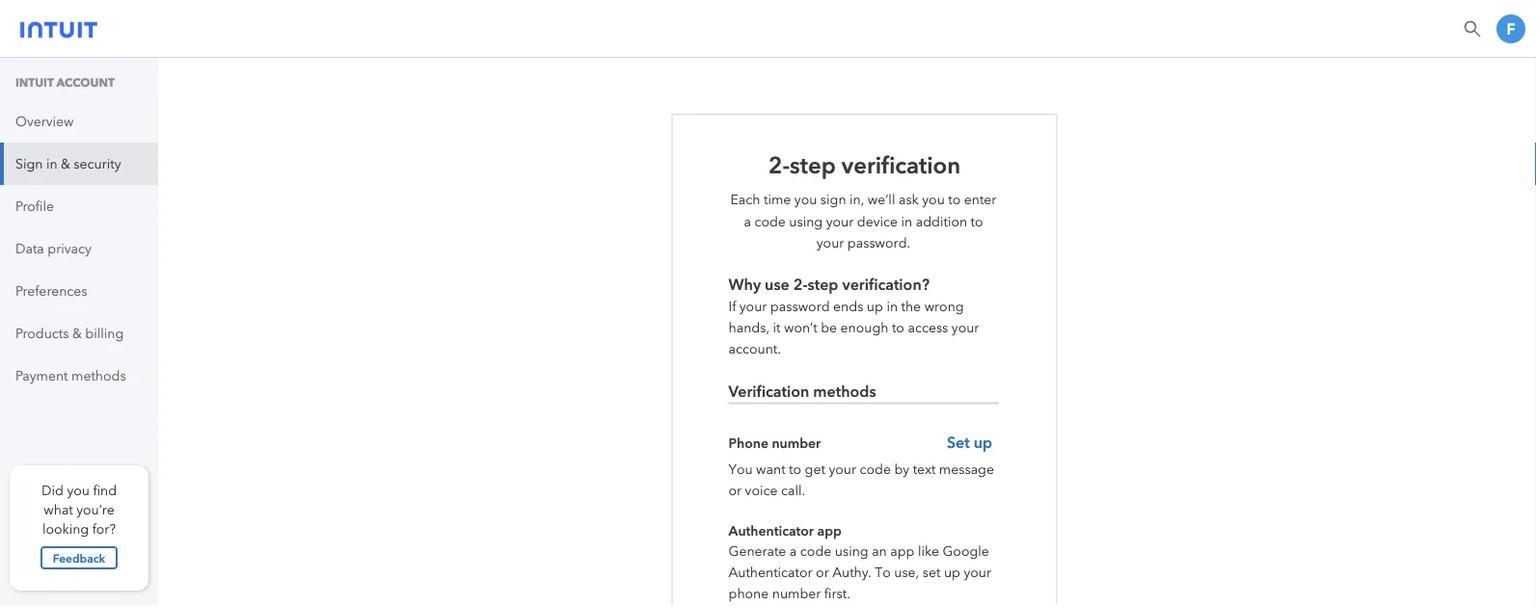 Task type: vqa. For each thing, say whether or not it's contained in the screenshot.
the Occupation
no



Task type: locate. For each thing, give the bounding box(es) containing it.
step up sign
[[790, 148, 836, 179]]

your inside you want to get your code by text message or voice call.
[[829, 460, 856, 477]]

call.
[[781, 481, 805, 499]]

1 horizontal spatial app
[[890, 542, 915, 559]]

feedback button
[[41, 547, 118, 570]]

2 horizontal spatial in
[[901, 211, 912, 229]]

data privacy link
[[0, 228, 158, 270]]

1 vertical spatial 2-
[[793, 273, 808, 294]]

to left get at the bottom right
[[789, 460, 801, 477]]

in inside why use 2-step verification? if your password ends up in the wrong hands, it won't be enough to access your account.
[[887, 297, 898, 315]]

we'll
[[868, 190, 895, 208]]

1 vertical spatial up
[[974, 431, 992, 452]]

using inside each time you sign in, we'll ask you to enter a code using your device in addition to your password.
[[789, 211, 823, 229]]

2 horizontal spatial up
[[974, 431, 992, 452]]

authy.
[[832, 563, 871, 581]]

billing
[[85, 325, 124, 341]]

products & billing link
[[0, 312, 158, 355]]

2 number from the top
[[772, 584, 821, 602]]

to inside you want to get your code by text message or voice call.
[[789, 460, 801, 477]]

1 horizontal spatial or
[[816, 563, 829, 581]]

in
[[46, 156, 57, 172], [901, 211, 912, 229], [887, 297, 898, 315]]

if
[[729, 297, 736, 315]]

step up password
[[808, 273, 838, 294]]

or inside you want to get your code by text message or voice call.
[[729, 481, 742, 499]]

methods inside intuit account element
[[71, 368, 126, 384]]

0 horizontal spatial you
[[67, 483, 90, 499]]

code left the by
[[860, 460, 891, 477]]

or down you at the left
[[729, 481, 742, 499]]

number up get at the bottom right
[[772, 433, 821, 451]]

code
[[754, 211, 786, 229], [860, 460, 891, 477], [800, 542, 832, 559]]

your inside the authenticator app generate a code using an app like google authenticator or authy. to use, set up your phone number first.
[[964, 563, 991, 581]]

1 vertical spatial step
[[808, 273, 838, 294]]

payment methods
[[15, 368, 126, 384]]

0 horizontal spatial up
[[867, 297, 883, 315]]

0 horizontal spatial using
[[789, 211, 823, 229]]

privacy
[[48, 241, 92, 257]]

1 vertical spatial number
[[772, 584, 821, 602]]

verification?
[[842, 273, 930, 294]]

&
[[61, 156, 70, 172], [72, 325, 82, 341]]

you up addition
[[922, 190, 945, 208]]

to inside why use 2-step verification? if your password ends up in the wrong hands, it won't be enough to access your account.
[[892, 318, 904, 336]]

won't
[[784, 318, 817, 336]]

1 horizontal spatial methods
[[813, 380, 876, 401]]

2- up time
[[768, 148, 790, 179]]

1 vertical spatial &
[[72, 325, 82, 341]]

a
[[744, 211, 751, 229], [790, 542, 797, 559]]

1 vertical spatial in
[[901, 211, 912, 229]]

using up authy.
[[835, 542, 869, 559]]

2 vertical spatial code
[[800, 542, 832, 559]]

0 horizontal spatial methods
[[71, 368, 126, 384]]

be
[[821, 318, 837, 336]]

to down the
[[892, 318, 904, 336]]

1 horizontal spatial 2-
[[793, 273, 808, 294]]

ends
[[833, 297, 863, 315]]

in inside sign in & security "link"
[[46, 156, 57, 172]]

1 horizontal spatial a
[[790, 542, 797, 559]]

0 vertical spatial code
[[754, 211, 786, 229]]

1 vertical spatial or
[[816, 563, 829, 581]]

a down "each"
[[744, 211, 751, 229]]

you inside "did you find what you're looking for?"
[[67, 483, 90, 499]]

or up first.
[[816, 563, 829, 581]]

app up use,
[[890, 542, 915, 559]]

generate
[[729, 542, 786, 559]]

& left security
[[61, 156, 70, 172]]

1 horizontal spatial using
[[835, 542, 869, 559]]

0 vertical spatial app
[[817, 521, 842, 539]]

you left sign
[[794, 190, 817, 208]]

why
[[729, 273, 761, 294]]

access
[[908, 318, 948, 336]]

or
[[729, 481, 742, 499], [816, 563, 829, 581]]

using down sign
[[789, 211, 823, 229]]

code down time
[[754, 211, 786, 229]]

1 horizontal spatial you
[[794, 190, 817, 208]]

phone
[[729, 584, 769, 602]]

in inside each time you sign in, we'll ask you to enter a code using your device in addition to your password.
[[901, 211, 912, 229]]

app
[[817, 521, 842, 539], [890, 542, 915, 559]]

products
[[15, 325, 69, 341]]

methods down billing
[[71, 368, 126, 384]]

you want to get your code by text message or voice call.
[[729, 460, 994, 499]]

2 vertical spatial up
[[944, 563, 960, 581]]

2-
[[768, 148, 790, 179], [793, 273, 808, 294]]

you
[[729, 460, 753, 477]]

0 vertical spatial in
[[46, 156, 57, 172]]

up
[[867, 297, 883, 315], [974, 431, 992, 452], [944, 563, 960, 581]]

phone
[[729, 433, 769, 451]]

using
[[789, 211, 823, 229], [835, 542, 869, 559]]

2 vertical spatial in
[[887, 297, 898, 315]]

you
[[794, 190, 817, 208], [922, 190, 945, 208], [67, 483, 90, 499]]

what
[[44, 502, 73, 518]]

methods
[[71, 368, 126, 384], [813, 380, 876, 401]]

a right generate
[[790, 542, 797, 559]]

1 vertical spatial a
[[790, 542, 797, 559]]

0 horizontal spatial a
[[744, 211, 751, 229]]

authenticator
[[729, 521, 814, 539], [729, 563, 813, 581]]

you up you're
[[67, 483, 90, 499]]

step inside why use 2-step verification? if your password ends up in the wrong hands, it won't be enough to access your account.
[[808, 273, 838, 294]]

your
[[826, 211, 854, 229], [817, 233, 844, 251], [739, 297, 767, 315], [952, 318, 979, 336], [829, 460, 856, 477], [964, 563, 991, 581]]

intuit account element
[[0, 58, 158, 397]]

step
[[790, 148, 836, 179], [808, 273, 838, 294]]

overview
[[15, 113, 74, 129]]

authenticator up generate
[[729, 521, 814, 539]]

to
[[875, 563, 891, 581]]

in,
[[850, 190, 864, 208]]

2 authenticator from the top
[[729, 563, 813, 581]]

ask
[[899, 190, 919, 208]]

up inside button
[[974, 431, 992, 452]]

code inside each time you sign in, we'll ask you to enter a code using your device in addition to your password.
[[754, 211, 786, 229]]

1 number from the top
[[772, 433, 821, 451]]

1 horizontal spatial up
[[944, 563, 960, 581]]

1 horizontal spatial code
[[800, 542, 832, 559]]

text
[[913, 460, 936, 477]]

each time you sign in, we'll ask you to enter a code using your device in addition to your password.
[[731, 190, 997, 251]]

0 horizontal spatial &
[[61, 156, 70, 172]]

verification methods
[[729, 380, 876, 401]]

up inside why use 2-step verification? if your password ends up in the wrong hands, it won't be enough to access your account.
[[867, 297, 883, 315]]

intuit logo image
[[20, 15, 97, 39]]

in down the "ask"
[[901, 211, 912, 229]]

find
[[93, 483, 117, 499]]

0 vertical spatial using
[[789, 211, 823, 229]]

1 vertical spatial app
[[890, 542, 915, 559]]

authenticator app generate a code using an app like google authenticator or authy. to use, set up your phone number first.
[[729, 521, 991, 602]]

number left first.
[[772, 584, 821, 602]]

1 vertical spatial code
[[860, 460, 891, 477]]

f
[[1507, 20, 1516, 38]]

0 vertical spatial step
[[790, 148, 836, 179]]

0 horizontal spatial 2-
[[768, 148, 790, 179]]

number
[[772, 433, 821, 451], [772, 584, 821, 602]]

preferences link
[[0, 270, 158, 312]]

1 vertical spatial using
[[835, 542, 869, 559]]

1 horizontal spatial &
[[72, 325, 82, 341]]

0 vertical spatial or
[[729, 481, 742, 499]]

& left billing
[[72, 325, 82, 341]]

0 horizontal spatial or
[[729, 481, 742, 499]]

1 horizontal spatial in
[[887, 297, 898, 315]]

app up authy.
[[817, 521, 842, 539]]

like
[[918, 542, 939, 559]]

0 vertical spatial 2-
[[768, 148, 790, 179]]

up inside the authenticator app generate a code using an app like google authenticator or authy. to use, set up your phone number first.
[[944, 563, 960, 581]]

intuit account
[[15, 76, 115, 90]]

methods down be
[[813, 380, 876, 401]]

to
[[948, 190, 961, 208], [971, 211, 983, 229], [892, 318, 904, 336], [789, 460, 801, 477]]

want
[[756, 460, 786, 477]]

in left the
[[887, 297, 898, 315]]

0 vertical spatial number
[[772, 433, 821, 451]]

sign in & security link
[[0, 143, 158, 185]]

products & billing
[[15, 325, 124, 341]]

0 horizontal spatial code
[[754, 211, 786, 229]]

0 vertical spatial up
[[867, 297, 883, 315]]

0 vertical spatial authenticator
[[729, 521, 814, 539]]

in right sign
[[46, 156, 57, 172]]

2 horizontal spatial code
[[860, 460, 891, 477]]

the
[[901, 297, 921, 315]]

2- up password
[[793, 273, 808, 294]]

0 vertical spatial a
[[744, 211, 751, 229]]

methods for payment methods
[[71, 368, 126, 384]]

code up first.
[[800, 542, 832, 559]]

0 horizontal spatial in
[[46, 156, 57, 172]]

first.
[[824, 584, 850, 602]]

1 vertical spatial authenticator
[[729, 563, 813, 581]]

authenticator down generate
[[729, 563, 813, 581]]

methods for verification methods
[[813, 380, 876, 401]]

to up addition
[[948, 190, 961, 208]]

0 vertical spatial &
[[61, 156, 70, 172]]



Task type: describe. For each thing, give the bounding box(es) containing it.
it
[[773, 318, 781, 336]]

intuit
[[15, 76, 54, 90]]

account
[[56, 76, 115, 90]]

use,
[[894, 563, 919, 581]]

sign
[[15, 156, 43, 172]]

looking
[[42, 521, 89, 537]]

did you find what you're looking for?
[[41, 483, 117, 537]]

2-step verification
[[768, 148, 961, 179]]

a inside the authenticator app generate a code using an app like google authenticator or authy. to use, set up your phone number first.
[[790, 542, 797, 559]]

for?
[[92, 521, 116, 537]]

code inside the authenticator app generate a code using an app like google authenticator or authy. to use, set up your phone number first.
[[800, 542, 832, 559]]

an
[[872, 542, 887, 559]]

why use 2-step verification? if your password ends up in the wrong hands, it won't be enough to access your account.
[[729, 273, 979, 357]]

password.
[[847, 233, 911, 251]]

or inside the authenticator app generate a code using an app like google authenticator or authy. to use, set up your phone number first.
[[816, 563, 829, 581]]

to down enter
[[971, 211, 983, 229]]

verification
[[729, 380, 809, 401]]

set up button
[[921, 424, 1018, 459]]

addition
[[916, 211, 967, 229]]

enough
[[841, 318, 889, 336]]

set
[[947, 431, 970, 452]]

did
[[41, 483, 64, 499]]

time
[[764, 190, 791, 208]]

0 horizontal spatial app
[[817, 521, 842, 539]]

payment methods link
[[0, 355, 158, 397]]

overview link
[[0, 100, 158, 143]]

2 horizontal spatial you
[[922, 190, 945, 208]]

payment
[[15, 368, 68, 384]]

device
[[857, 211, 898, 229]]

each
[[731, 190, 760, 208]]

sign in & security
[[15, 156, 121, 172]]

profile
[[15, 198, 54, 214]]

profile link
[[0, 185, 158, 228]]

hands,
[[729, 318, 770, 336]]

set up
[[947, 431, 992, 452]]

help image
[[1463, 19, 1482, 39]]

1 authenticator from the top
[[729, 521, 814, 539]]

voice
[[745, 481, 778, 499]]

set
[[923, 563, 941, 581]]

get
[[805, 460, 825, 477]]

preferences
[[15, 283, 87, 299]]

2- inside why use 2-step verification? if your password ends up in the wrong hands, it won't be enough to access your account.
[[793, 273, 808, 294]]

& inside "link"
[[61, 156, 70, 172]]

wrong
[[924, 297, 964, 315]]

google
[[943, 542, 989, 559]]

by
[[894, 460, 910, 477]]

security
[[74, 156, 121, 172]]

code inside you want to get your code by text message or voice call.
[[860, 460, 891, 477]]

feedback
[[53, 551, 105, 566]]

sign
[[820, 190, 846, 208]]

account.
[[729, 339, 781, 357]]

you're
[[76, 502, 114, 518]]

using inside the authenticator app generate a code using an app like google authenticator or authy. to use, set up your phone number first.
[[835, 542, 869, 559]]

data privacy
[[15, 241, 92, 257]]

data
[[15, 241, 44, 257]]

verification
[[842, 148, 961, 179]]

use
[[765, 273, 790, 294]]

phone number
[[729, 433, 821, 451]]

number inside the authenticator app generate a code using an app like google authenticator or authy. to use, set up your phone number first.
[[772, 584, 821, 602]]

password
[[770, 297, 830, 315]]

enter
[[964, 190, 997, 208]]

a inside each time you sign in, we'll ask you to enter a code using your device in addition to your password.
[[744, 211, 751, 229]]

message
[[939, 460, 994, 477]]



